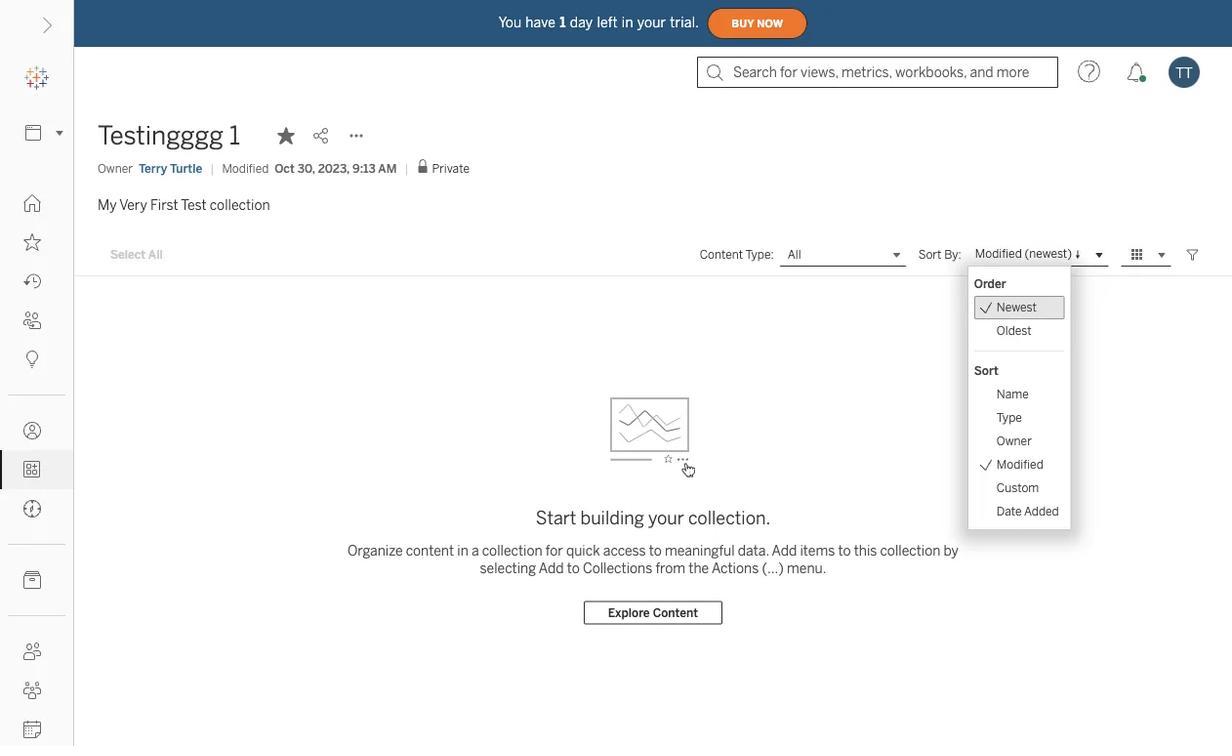 Task type: locate. For each thing, give the bounding box(es) containing it.
| right am
[[405, 161, 409, 175]]

| right turtle
[[210, 161, 214, 175]]

add
[[772, 543, 797, 559], [539, 560, 564, 577]]

owner inside "sort" group
[[997, 434, 1032, 448]]

items
[[800, 543, 835, 559]]

modified for modified
[[997, 457, 1044, 472]]

newest
[[997, 300, 1037, 314]]

terry turtle link
[[139, 160, 202, 177]]

2 all from the left
[[788, 248, 801, 262]]

buy now button
[[707, 8, 808, 39]]

content down from
[[653, 606, 698, 620]]

main navigation. press the up and down arrow keys to access links. element
[[0, 184, 73, 746]]

add down for
[[539, 560, 564, 577]]

in left a
[[457, 543, 468, 559]]

sort
[[919, 247, 942, 262], [974, 364, 999, 378]]

1 vertical spatial sort
[[974, 364, 999, 378]]

to down quick
[[567, 560, 580, 577]]

type:
[[745, 247, 774, 262]]

0 horizontal spatial collection
[[210, 197, 270, 213]]

to up from
[[649, 543, 662, 559]]

buy
[[732, 17, 754, 30]]

1 horizontal spatial all
[[788, 248, 801, 262]]

your left trial.
[[637, 14, 666, 31]]

1 vertical spatial modified
[[975, 247, 1022, 261]]

9:13
[[353, 161, 376, 175]]

content
[[406, 543, 454, 559]]

collection left by
[[880, 543, 941, 559]]

order
[[974, 277, 1006, 291]]

menu
[[968, 267, 1071, 529]]

2023,
[[318, 161, 350, 175]]

1 | from the left
[[210, 161, 214, 175]]

1 horizontal spatial collection
[[482, 543, 543, 559]]

modified up order
[[975, 247, 1022, 261]]

menu containing order
[[968, 267, 1071, 529]]

0 horizontal spatial content
[[653, 606, 698, 620]]

explore
[[608, 606, 650, 620]]

0 vertical spatial sort
[[919, 247, 942, 262]]

add up (...)
[[772, 543, 797, 559]]

in
[[622, 14, 633, 31], [457, 543, 468, 559]]

sort inside "sort" group
[[974, 364, 999, 378]]

access
[[603, 543, 646, 559]]

1 horizontal spatial in
[[622, 14, 633, 31]]

testingggg
[[98, 121, 223, 151]]

collection for a
[[482, 543, 543, 559]]

0 horizontal spatial add
[[539, 560, 564, 577]]

now
[[757, 17, 783, 30]]

1 all from the left
[[148, 248, 163, 262]]

1 horizontal spatial sort
[[974, 364, 999, 378]]

have
[[526, 14, 556, 31]]

modified inside popup button
[[975, 247, 1022, 261]]

owner
[[98, 161, 133, 175], [997, 434, 1032, 448]]

by
[[944, 543, 959, 559]]

Search for views, metrics, workbooks, and more text field
[[697, 57, 1058, 88]]

0 horizontal spatial sort
[[919, 247, 942, 262]]

1 vertical spatial in
[[457, 543, 468, 559]]

1 vertical spatial owner
[[997, 434, 1032, 448]]

|
[[210, 161, 214, 175], [405, 161, 409, 175]]

collection
[[210, 197, 270, 213], [482, 543, 543, 559], [880, 543, 941, 559]]

1 horizontal spatial 1
[[560, 14, 566, 31]]

to
[[649, 543, 662, 559], [838, 543, 851, 559], [567, 560, 580, 577]]

turtle
[[170, 161, 202, 175]]

content left type:
[[700, 247, 743, 262]]

type owner
[[997, 411, 1032, 448]]

0 vertical spatial in
[[622, 14, 633, 31]]

sort for sort by:
[[919, 247, 942, 262]]

0 vertical spatial add
[[772, 543, 797, 559]]

collection down owner terry turtle | modified oct 30, 2023, 9:13 am |
[[210, 197, 270, 213]]

testingggg 1
[[98, 121, 240, 151]]

your up organize content in a collection for quick access to meaningful data. add items to this collection by selecting add to collections from the actions (...) menu.
[[648, 507, 684, 528]]

1
[[560, 14, 566, 31], [229, 121, 240, 151]]

0 horizontal spatial |
[[210, 161, 214, 175]]

1 vertical spatial content
[[653, 606, 698, 620]]

all button
[[780, 243, 907, 267]]

sort for sort
[[974, 364, 999, 378]]

by:
[[944, 247, 962, 262]]

modified inside "sort" group
[[997, 457, 1044, 472]]

sort up name
[[974, 364, 999, 378]]

modified for modified (newest)
[[975, 247, 1022, 261]]

to left this
[[838, 543, 851, 559]]

1 horizontal spatial content
[[700, 247, 743, 262]]

0 vertical spatial 1
[[560, 14, 566, 31]]

modified
[[222, 161, 269, 175], [975, 247, 1022, 261], [997, 457, 1044, 472]]

your
[[637, 14, 666, 31], [648, 507, 684, 528]]

start
[[536, 507, 577, 528]]

meaningful
[[665, 543, 735, 559]]

1 vertical spatial add
[[539, 560, 564, 577]]

0 vertical spatial content
[[700, 247, 743, 262]]

from
[[656, 560, 686, 577]]

modified left "oct"
[[222, 161, 269, 175]]

custom
[[997, 481, 1039, 495]]

all
[[148, 248, 163, 262], [788, 248, 801, 262]]

collection up selecting at the bottom of the page
[[482, 543, 543, 559]]

test
[[181, 197, 207, 213]]

0 vertical spatial your
[[637, 14, 666, 31]]

trial.
[[670, 14, 699, 31]]

1 vertical spatial 1
[[229, 121, 240, 151]]

owner up my
[[98, 161, 133, 175]]

in inside organize content in a collection for quick access to meaningful data. add items to this collection by selecting add to collections from the actions (...) menu.
[[457, 543, 468, 559]]

for
[[546, 543, 563, 559]]

date added
[[997, 504, 1059, 518]]

1 horizontal spatial owner
[[997, 434, 1032, 448]]

sort left by:
[[919, 247, 942, 262]]

building
[[580, 507, 644, 528]]

all right select
[[148, 248, 163, 262]]

oldest
[[997, 324, 1032, 338]]

content
[[700, 247, 743, 262], [653, 606, 698, 620]]

in right left
[[622, 14, 633, 31]]

0 vertical spatial modified
[[222, 161, 269, 175]]

0 vertical spatial owner
[[98, 161, 133, 175]]

start building your collection.
[[536, 507, 771, 528]]

0 horizontal spatial in
[[457, 543, 468, 559]]

menu.
[[787, 560, 826, 577]]

1 up owner terry turtle | modified oct 30, 2023, 9:13 am |
[[229, 121, 240, 151]]

all right type:
[[788, 248, 801, 262]]

a
[[472, 543, 479, 559]]

1 horizontal spatial add
[[772, 543, 797, 559]]

1 horizontal spatial |
[[405, 161, 409, 175]]

1 left the day
[[560, 14, 566, 31]]

2 vertical spatial modified
[[997, 457, 1044, 472]]

modified up the custom
[[997, 457, 1044, 472]]

newest checkbox item
[[974, 296, 1065, 319]]

1 horizontal spatial to
[[649, 543, 662, 559]]

owner down type on the bottom of page
[[997, 434, 1032, 448]]

0 horizontal spatial owner
[[98, 161, 133, 175]]

0 horizontal spatial all
[[148, 248, 163, 262]]



Task type: vqa. For each thing, say whether or not it's contained in the screenshot.
Overview at the bottom of the page
no



Task type: describe. For each thing, give the bounding box(es) containing it.
sort group
[[974, 359, 1065, 523]]

30,
[[298, 161, 315, 175]]

you have 1 day left in your trial.
[[499, 14, 699, 31]]

(...)
[[762, 560, 784, 577]]

grid view image
[[1129, 246, 1146, 264]]

name
[[997, 387, 1029, 401]]

my
[[98, 197, 117, 213]]

all inside "select all" button
[[148, 248, 163, 262]]

content type:
[[700, 247, 774, 262]]

content inside button
[[653, 606, 698, 620]]

modified (newest)
[[975, 247, 1072, 261]]

quick
[[566, 543, 600, 559]]

owner terry turtle | modified oct 30, 2023, 9:13 am |
[[98, 161, 409, 175]]

modified (newest) button
[[968, 243, 1109, 267]]

collection.
[[688, 507, 771, 528]]

0 horizontal spatial to
[[567, 560, 580, 577]]

type
[[997, 411, 1022, 425]]

selecting
[[480, 560, 536, 577]]

order group
[[974, 272, 1065, 343]]

collection for test
[[210, 197, 270, 213]]

organize content in a collection for quick access to meaningful data. add items to this collection by selecting add to collections from the actions (...) menu.
[[348, 543, 959, 577]]

oct
[[275, 161, 295, 175]]

collections
[[583, 560, 653, 577]]

explore content button
[[584, 601, 723, 624]]

private
[[432, 162, 470, 176]]

all inside popup button
[[788, 248, 801, 262]]

day
[[570, 14, 593, 31]]

0 horizontal spatial 1
[[229, 121, 240, 151]]

am
[[378, 161, 397, 175]]

navigation panel element
[[0, 59, 73, 746]]

1 vertical spatial your
[[648, 507, 684, 528]]

select all button
[[98, 243, 175, 267]]

you
[[499, 14, 522, 31]]

added
[[1024, 504, 1059, 518]]

explore content
[[608, 606, 698, 620]]

this
[[854, 543, 877, 559]]

terry
[[139, 161, 167, 175]]

(newest)
[[1025, 247, 1072, 261]]

very
[[119, 197, 147, 213]]

2 horizontal spatial to
[[838, 543, 851, 559]]

select
[[110, 248, 146, 262]]

organize
[[348, 543, 403, 559]]

buy now
[[732, 17, 783, 30]]

actions
[[712, 560, 759, 577]]

first
[[150, 197, 178, 213]]

select all
[[110, 248, 163, 262]]

2 | from the left
[[405, 161, 409, 175]]

2 horizontal spatial collection
[[880, 543, 941, 559]]

my very first test collection
[[98, 197, 270, 213]]

sort by:
[[919, 247, 962, 262]]

left
[[597, 14, 618, 31]]

data.
[[738, 543, 769, 559]]

date
[[997, 504, 1022, 518]]

the
[[689, 560, 709, 577]]



